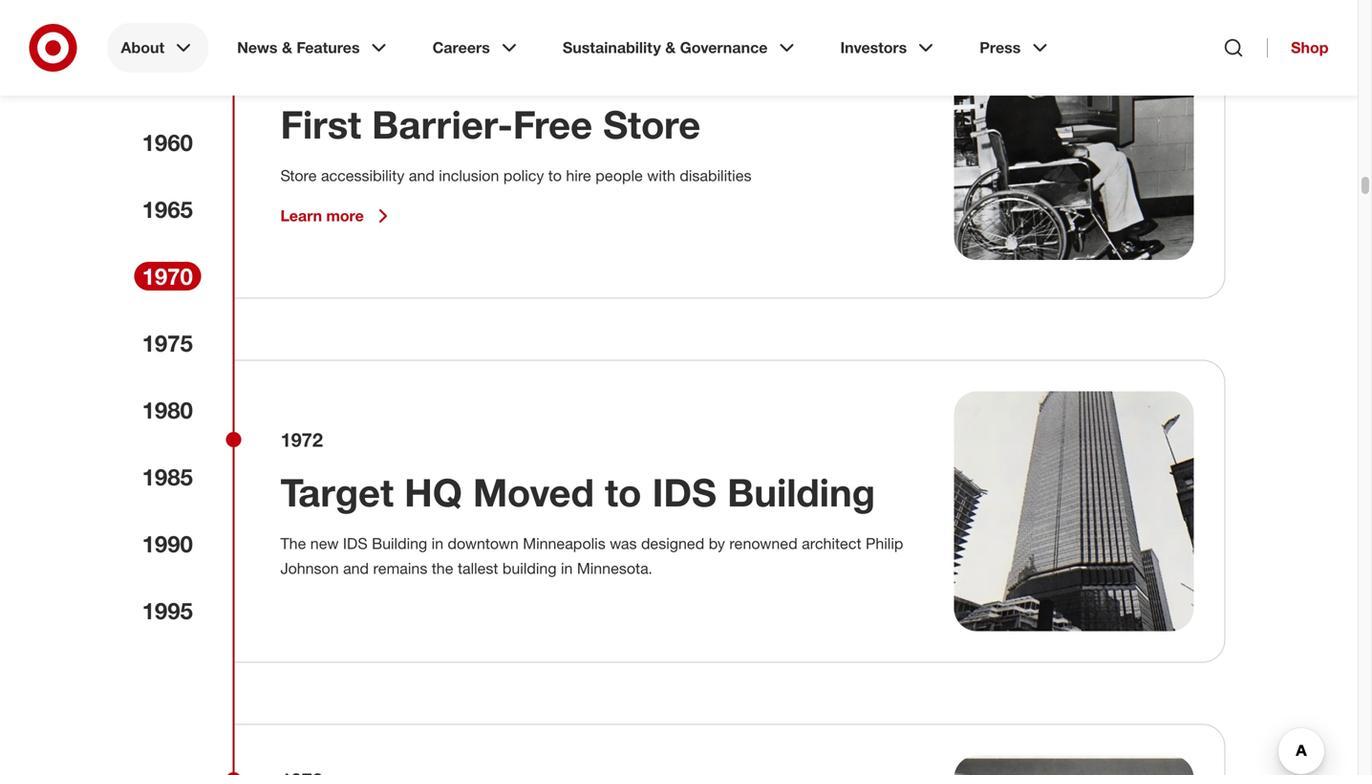 Task type: locate. For each thing, give the bounding box(es) containing it.
1 vertical spatial in
[[561, 559, 573, 578]]

store up "learn"
[[281, 167, 317, 185]]

& left governance at the top of the page
[[666, 38, 676, 57]]

0 horizontal spatial in
[[432, 534, 444, 553]]

1 vertical spatial to
[[605, 469, 642, 516]]

1 & from the left
[[282, 38, 292, 57]]

to
[[548, 167, 562, 185], [605, 469, 642, 516]]

designed
[[641, 534, 705, 553]]

to left the hire
[[548, 167, 562, 185]]

1 horizontal spatial and
[[409, 167, 435, 185]]

1965 link
[[134, 195, 201, 224]]

1960
[[142, 129, 193, 156]]

building up remains
[[372, 534, 427, 553]]

1 vertical spatial store
[[281, 167, 317, 185]]

1970 link
[[134, 262, 201, 291]]

store
[[603, 101, 701, 148], [281, 167, 317, 185]]

0 vertical spatial to
[[548, 167, 562, 185]]

building up architect
[[728, 469, 876, 516]]

1 horizontal spatial building
[[728, 469, 876, 516]]

0 vertical spatial building
[[728, 469, 876, 516]]

1985 link
[[134, 463, 201, 491]]

1970
[[142, 262, 193, 290]]

1995 link
[[134, 596, 201, 625]]

1 horizontal spatial &
[[666, 38, 676, 57]]

investors
[[841, 38, 907, 57]]

1 horizontal spatial in
[[561, 559, 573, 578]]

in up the at the bottom left of page
[[432, 534, 444, 553]]

1990 link
[[134, 530, 201, 558]]

about link
[[108, 23, 209, 73]]

and left remains
[[343, 559, 369, 578]]

features
[[297, 38, 360, 57]]

ids
[[653, 469, 717, 516], [343, 534, 368, 553]]

0 vertical spatial in
[[432, 534, 444, 553]]

shop
[[1292, 38, 1329, 57]]

1 vertical spatial ids
[[343, 534, 368, 553]]

0 horizontal spatial store
[[281, 167, 317, 185]]

and left inclusion
[[409, 167, 435, 185]]

the
[[432, 559, 454, 578]]

1 horizontal spatial store
[[603, 101, 701, 148]]

2 & from the left
[[666, 38, 676, 57]]

the
[[281, 534, 306, 553]]

0 horizontal spatial and
[[343, 559, 369, 578]]

about
[[121, 38, 165, 57]]

store up with
[[603, 101, 701, 148]]

& right news
[[282, 38, 292, 57]]

1 vertical spatial building
[[372, 534, 427, 553]]

first
[[281, 101, 361, 148]]

1972
[[281, 428, 323, 451]]

learn more
[[281, 207, 364, 225]]

store inside "first barrier-free store" button
[[603, 101, 701, 148]]

people
[[596, 167, 643, 185]]

more
[[326, 207, 364, 225]]

disabilities
[[680, 167, 752, 185]]

careers
[[433, 38, 490, 57]]

0 horizontal spatial &
[[282, 38, 292, 57]]

tallest
[[458, 559, 498, 578]]

1995
[[142, 597, 193, 625]]

sustainability & governance link
[[549, 23, 812, 73]]

a tall building with a flag image
[[955, 391, 1194, 631]]

minnesota.
[[577, 559, 653, 578]]

moved
[[473, 469, 595, 516]]

building
[[728, 469, 876, 516], [372, 534, 427, 553]]

new
[[310, 534, 339, 553]]

ids inside the "the new ids building in downtown minneapolis was designed by renowned architect philip johnson and remains the tallest building in minnesota."
[[343, 534, 368, 553]]

to up was
[[605, 469, 642, 516]]

learn more button
[[281, 205, 395, 228]]

philip
[[866, 534, 904, 553]]

hq
[[404, 469, 463, 516]]

&
[[282, 38, 292, 57], [666, 38, 676, 57]]

1980 link
[[134, 396, 201, 424]]

target
[[281, 469, 394, 516]]

ids right new
[[343, 534, 368, 553]]

in down minneapolis
[[561, 559, 573, 578]]

0 horizontal spatial ids
[[343, 534, 368, 553]]

1 horizontal spatial to
[[605, 469, 642, 516]]

accessibility
[[321, 167, 405, 185]]

target hq moved to ids building
[[281, 469, 876, 516]]

in
[[432, 534, 444, 553], [561, 559, 573, 578]]

0 horizontal spatial building
[[372, 534, 427, 553]]

0 vertical spatial store
[[603, 101, 701, 148]]

1960 link
[[134, 128, 201, 157]]

1 horizontal spatial ids
[[653, 469, 717, 516]]

investors link
[[827, 23, 951, 73]]

1 vertical spatial and
[[343, 559, 369, 578]]

with
[[647, 167, 676, 185]]

ids up designed
[[653, 469, 717, 516]]

and
[[409, 167, 435, 185], [343, 559, 369, 578]]

& for governance
[[666, 38, 676, 57]]



Task type: vqa. For each thing, say whether or not it's contained in the screenshot.
the right in
yes



Task type: describe. For each thing, give the bounding box(es) containing it.
downtown
[[448, 534, 519, 553]]

learn
[[281, 207, 322, 225]]

renowned
[[730, 534, 798, 553]]

free
[[513, 101, 593, 148]]

architect
[[802, 534, 862, 553]]

0 horizontal spatial to
[[548, 167, 562, 185]]

& for features
[[282, 38, 292, 57]]

and inside the "the new ids building in downtown minneapolis was designed by renowned architect philip johnson and remains the tallest building in minnesota."
[[343, 559, 369, 578]]

was
[[610, 534, 637, 553]]

shop link
[[1268, 38, 1329, 57]]

first barrier-free store
[[281, 101, 701, 148]]

the new ids building in downtown minneapolis was designed by renowned architect philip johnson and remains the tallest building in minnesota.
[[281, 534, 904, 578]]

1985
[[142, 463, 193, 491]]

sustainability
[[563, 38, 661, 57]]

0 vertical spatial ids
[[653, 469, 717, 516]]

store accessibility and inclusion policy to hire people with disabilities
[[281, 167, 752, 185]]

hire
[[566, 167, 592, 185]]

barrier-
[[372, 101, 513, 148]]

1980
[[142, 396, 193, 424]]

news
[[237, 38, 278, 57]]

building inside the "the new ids building in downtown minneapolis was designed by renowned architect philip johnson and remains the tallest building in minnesota."
[[372, 534, 427, 553]]

0 vertical spatial and
[[409, 167, 435, 185]]

remains
[[373, 559, 428, 578]]

news & features
[[237, 38, 360, 57]]

careers link
[[419, 23, 534, 73]]

news & features link
[[224, 23, 404, 73]]

minneapolis
[[523, 534, 606, 553]]

1965
[[142, 195, 193, 223]]

a person in a wheelchair image
[[955, 20, 1194, 260]]

first barrier-free store button
[[281, 101, 701, 148]]

press link
[[967, 23, 1065, 73]]

1990
[[142, 530, 193, 558]]

johnson
[[281, 559, 339, 578]]

1975 link
[[134, 329, 201, 358]]

policy
[[504, 167, 544, 185]]

inclusion
[[439, 167, 499, 185]]

press
[[980, 38, 1021, 57]]

building
[[503, 559, 557, 578]]

by
[[709, 534, 725, 553]]

1975
[[142, 329, 193, 357]]

sustainability & governance
[[563, 38, 768, 57]]

governance
[[680, 38, 768, 57]]



